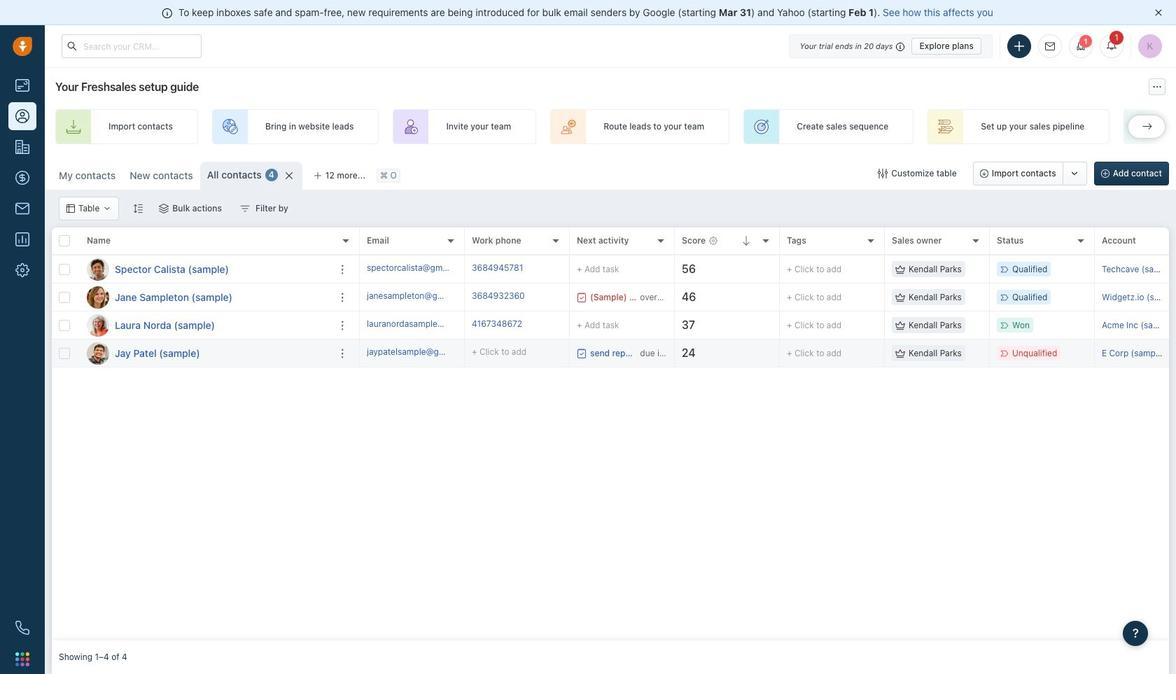 Task type: locate. For each thing, give the bounding box(es) containing it.
container_wx8msf4aqz5i3rn1 image
[[67, 204, 75, 213], [577, 292, 587, 302], [896, 292, 906, 302], [896, 348, 906, 358]]

freshworks switcher image
[[15, 653, 29, 667]]

column header
[[80, 228, 360, 256]]

container_wx8msf4aqz5i3rn1 image
[[878, 169, 888, 179], [159, 204, 169, 214], [240, 204, 250, 214], [103, 204, 112, 213], [896, 264, 906, 274], [896, 320, 906, 330], [577, 348, 587, 358]]

group
[[973, 162, 1087, 186]]

2 row group from the left
[[360, 256, 1177, 368]]

row
[[52, 228, 360, 256]]

press space to select this row. row
[[52, 256, 360, 284], [360, 256, 1177, 284], [52, 284, 360, 312], [360, 284, 1177, 312], [52, 312, 360, 340], [360, 312, 1177, 340], [52, 340, 360, 368], [360, 340, 1177, 368]]

j image
[[87, 286, 109, 309]]

Search your CRM... text field
[[62, 34, 202, 58]]

row group
[[52, 256, 360, 368], [360, 256, 1177, 368]]

send email image
[[1046, 42, 1055, 51]]

grid
[[52, 228, 1177, 641]]

l image
[[87, 314, 109, 337]]



Task type: vqa. For each thing, say whether or not it's contained in the screenshot.
edit image
no



Task type: describe. For each thing, give the bounding box(es) containing it.
phone image
[[15, 621, 29, 635]]

phone element
[[8, 614, 36, 642]]

close image
[[1156, 9, 1163, 16]]

s image
[[87, 258, 109, 280]]

style_myh0__igzzd8unmi image
[[133, 203, 143, 213]]

1 row group from the left
[[52, 256, 360, 368]]

j image
[[87, 342, 109, 365]]



